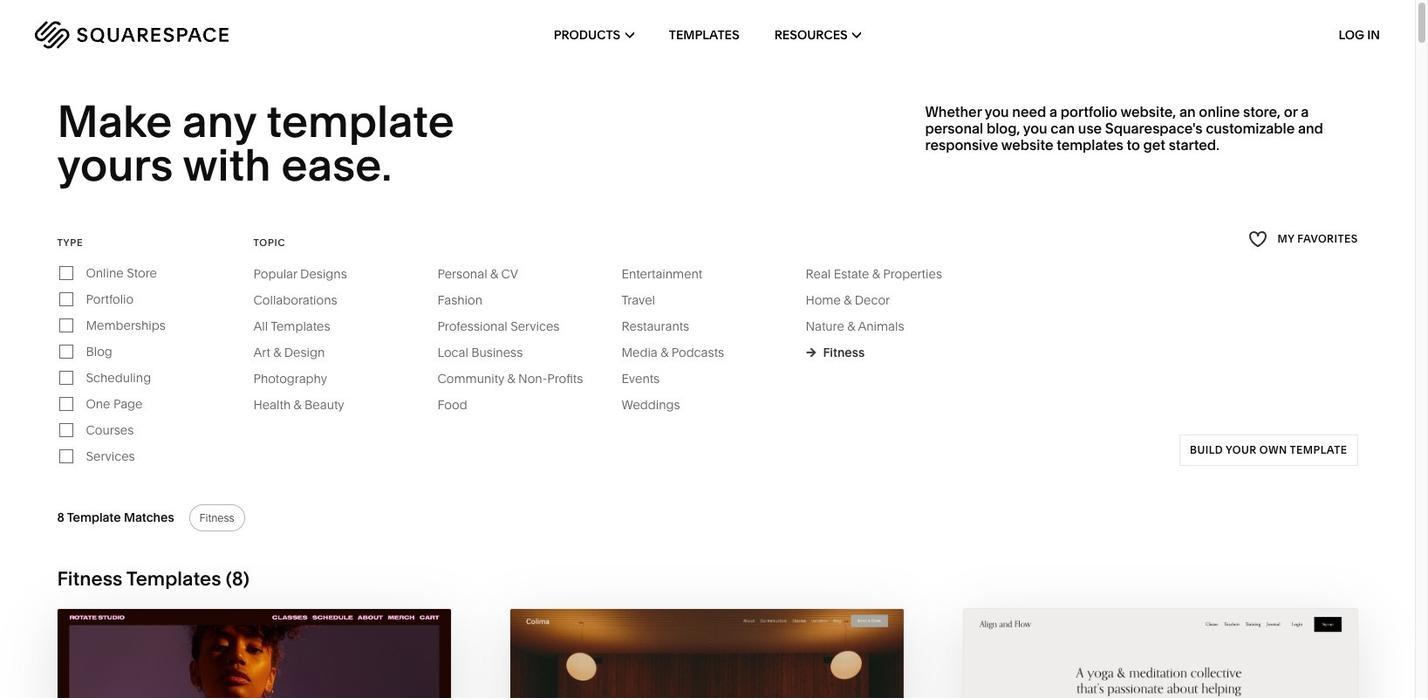 Task type: locate. For each thing, give the bounding box(es) containing it.
rotate image
[[58, 609, 452, 698]]



Task type: describe. For each thing, give the bounding box(es) containing it.
alignflow image
[[964, 609, 1358, 698]]

colima image
[[511, 609, 905, 698]]



Task type: vqa. For each thing, say whether or not it's contained in the screenshot.
Alignflow image
yes



